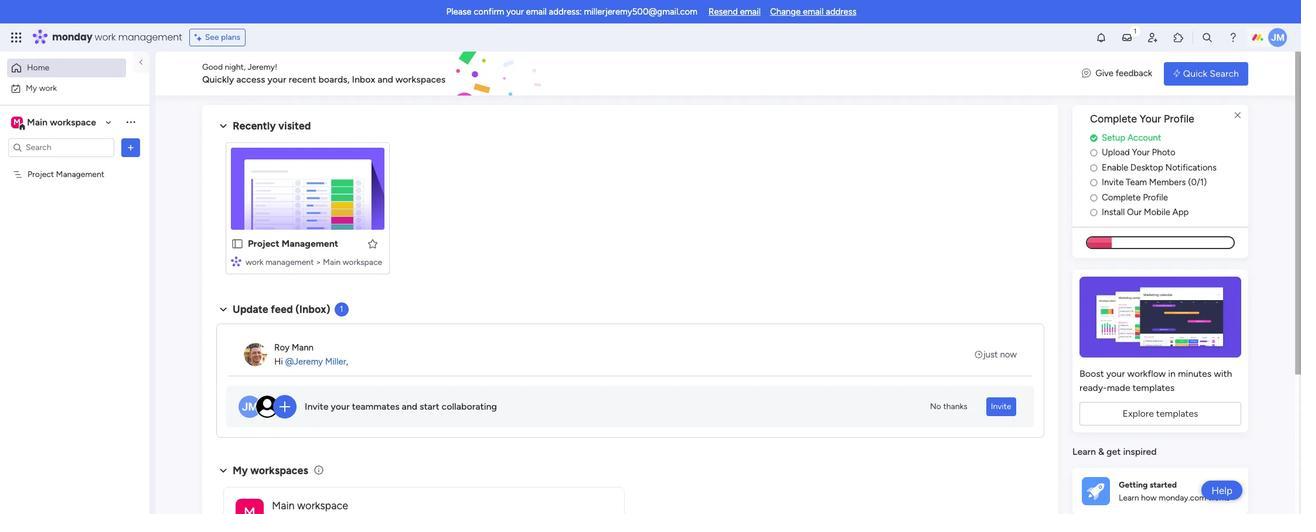 Task type: locate. For each thing, give the bounding box(es) containing it.
1
[[340, 304, 343, 314]]

1 vertical spatial profile
[[1143, 192, 1169, 203]]

Search in workspace field
[[25, 141, 98, 154]]

project management
[[28, 169, 104, 179], [248, 238, 338, 249]]

0 horizontal spatial invite
[[305, 401, 329, 412]]

1 circle o image from the top
[[1091, 149, 1098, 157]]

now
[[1000, 349, 1017, 360]]

my workspaces
[[233, 464, 308, 477]]

0 horizontal spatial management
[[56, 169, 104, 179]]

0 horizontal spatial and
[[378, 74, 393, 85]]

main workspace for "workspace" "image" containing m
[[27, 116, 96, 128]]

0 vertical spatial your
[[1140, 113, 1162, 125]]

circle o image left install
[[1091, 208, 1098, 217]]

no
[[930, 402, 942, 412]]

2 circle o image from the top
[[1091, 163, 1098, 172]]

upload your photo link
[[1091, 146, 1249, 159]]

management up 'work management > main workspace'
[[282, 238, 338, 249]]

complete up setup
[[1091, 113, 1138, 125]]

circle o image inside upload your photo link
[[1091, 149, 1098, 157]]

close update feed (inbox) image
[[216, 303, 230, 317]]

0 horizontal spatial management
[[118, 30, 182, 44]]

1 vertical spatial my
[[233, 464, 248, 477]]

change email address
[[770, 6, 857, 17]]

profile
[[1164, 113, 1195, 125], [1143, 192, 1169, 203]]

invite
[[1102, 177, 1124, 188], [305, 401, 329, 412], [991, 402, 1012, 412]]

and
[[378, 74, 393, 85], [402, 401, 418, 412]]

mann
[[292, 342, 314, 353]]

email right change
[[803, 6, 824, 17]]

project down search in workspace field
[[28, 169, 54, 179]]

1 vertical spatial main workspace
[[272, 499, 348, 512]]

option
[[0, 164, 150, 166]]

0 horizontal spatial project management
[[28, 169, 104, 179]]

2 vertical spatial work
[[246, 257, 264, 267]]

0 vertical spatial and
[[378, 74, 393, 85]]

circle o image for invite
[[1091, 178, 1098, 187]]

circle o image
[[1091, 149, 1098, 157], [1091, 163, 1098, 172], [1091, 178, 1098, 187], [1091, 193, 1098, 202], [1091, 208, 1098, 217]]

0 vertical spatial my
[[26, 83, 37, 93]]

workspace
[[50, 116, 96, 128], [343, 257, 382, 267], [297, 499, 348, 512]]

resend email link
[[709, 6, 761, 17]]

1 horizontal spatial main
[[272, 499, 295, 512]]

my right close my workspaces icon
[[233, 464, 248, 477]]

1 horizontal spatial management
[[266, 257, 314, 267]]

0 vertical spatial workspace image
[[11, 116, 23, 129]]

circle o image inside the enable desktop notifications link
[[1091, 163, 1098, 172]]

main right the >
[[323, 257, 341, 267]]

0 vertical spatial main workspace
[[27, 116, 96, 128]]

roy mann image
[[244, 343, 267, 366]]

my inside button
[[26, 83, 37, 93]]

email left address:
[[526, 6, 547, 17]]

1 vertical spatial workspaces
[[250, 464, 308, 477]]

my for my workspaces
[[233, 464, 248, 477]]

4 circle o image from the top
[[1091, 193, 1098, 202]]

2 horizontal spatial main
[[323, 257, 341, 267]]

explore templates button
[[1080, 402, 1242, 426]]

3 circle o image from the top
[[1091, 178, 1098, 187]]

learn down getting
[[1119, 493, 1140, 503]]

complete profile link
[[1091, 191, 1249, 204]]

0 vertical spatial management
[[56, 169, 104, 179]]

get
[[1107, 446, 1121, 457]]

circle o image inside complete profile link
[[1091, 193, 1098, 202]]

main for "workspace" "image" containing m
[[27, 116, 48, 128]]

main down my workspaces
[[272, 499, 295, 512]]

workspace image inside workspace selection element
[[11, 116, 23, 129]]

0 horizontal spatial email
[[526, 6, 547, 17]]

templates down the 'workflow'
[[1133, 382, 1175, 393]]

change email address link
[[770, 6, 857, 17]]

1 horizontal spatial email
[[740, 6, 761, 17]]

3 email from the left
[[803, 6, 824, 17]]

your
[[1140, 113, 1162, 125], [1132, 147, 1150, 158]]

email for change email address
[[803, 6, 824, 17]]

dapulse x slim image
[[1231, 108, 1245, 123]]

learn left &
[[1073, 446, 1096, 457]]

photo
[[1152, 147, 1176, 158]]

your down the jeremy!
[[268, 74, 286, 85]]

templates image image
[[1083, 277, 1238, 358]]

your up made at the right bottom of the page
[[1107, 368, 1125, 379]]

profile inside complete profile link
[[1143, 192, 1169, 203]]

1 vertical spatial management
[[266, 257, 314, 267]]

notifications
[[1166, 162, 1217, 173]]

roy
[[274, 342, 290, 353]]

main inside workspace selection element
[[27, 116, 48, 128]]

explore
[[1123, 408, 1154, 419]]

project management up 'work management > main workspace'
[[248, 238, 338, 249]]

(0/1)
[[1189, 177, 1207, 188]]

your inside boost your workflow in minutes with ready-made templates
[[1107, 368, 1125, 379]]

0 vertical spatial workspace
[[50, 116, 96, 128]]

access
[[236, 74, 265, 85]]

work up update
[[246, 257, 264, 267]]

millerjeremy500@gmail.com
[[584, 6, 698, 17]]

good night, jeremy! quickly access your recent boards, inbox and workspaces
[[202, 62, 446, 85]]

work inside "my work" button
[[39, 83, 57, 93]]

your inside good night, jeremy! quickly access your recent boards, inbox and workspaces
[[268, 74, 286, 85]]

inspired
[[1124, 446, 1157, 457]]

workspace image
[[11, 116, 23, 129], [236, 499, 264, 514]]

v2 user feedback image
[[1082, 67, 1091, 80]]

5 circle o image from the top
[[1091, 208, 1098, 217]]

setup account
[[1102, 132, 1162, 143]]

quick
[[1184, 68, 1208, 79]]

circle o image for enable
[[1091, 163, 1098, 172]]

0 vertical spatial workspaces
[[396, 74, 446, 85]]

1 vertical spatial workspace
[[343, 257, 382, 267]]

your down account
[[1132, 147, 1150, 158]]

(inbox)
[[295, 303, 330, 316]]

m
[[14, 117, 20, 127]]

0 vertical spatial templates
[[1133, 382, 1175, 393]]

setup account link
[[1091, 131, 1249, 144]]

email right resend
[[740, 6, 761, 17]]

and left "start"
[[402, 401, 418, 412]]

main for "workspace" "image" inside "main workspace" 'button'
[[272, 499, 295, 512]]

monday.com
[[1159, 493, 1207, 503]]

workspace image inside "main workspace" 'button'
[[236, 499, 264, 514]]

monday work management
[[52, 30, 182, 44]]

circle o image for install
[[1091, 208, 1098, 217]]

0 vertical spatial complete
[[1091, 113, 1138, 125]]

invite for team
[[1102, 177, 1124, 188]]

your right confirm
[[507, 6, 524, 17]]

circle o image inside install our mobile app link
[[1091, 208, 1098, 217]]

1 horizontal spatial my
[[233, 464, 248, 477]]

1 horizontal spatial main workspace
[[272, 499, 348, 512]]

1 horizontal spatial work
[[95, 30, 116, 44]]

project management inside list box
[[28, 169, 104, 179]]

circle o image left complete profile
[[1091, 193, 1098, 202]]

2 vertical spatial workspace
[[297, 499, 348, 512]]

workspaces
[[396, 74, 446, 85], [250, 464, 308, 477]]

main workspace inside workspace selection element
[[27, 116, 96, 128]]

circle o image down the 'check circle' icon
[[1091, 149, 1098, 157]]

check circle image
[[1091, 134, 1098, 142]]

0 horizontal spatial work
[[39, 83, 57, 93]]

work down home in the left top of the page
[[39, 83, 57, 93]]

your up account
[[1140, 113, 1162, 125]]

main workspace up search in workspace field
[[27, 116, 96, 128]]

1 horizontal spatial management
[[282, 238, 338, 249]]

2 vertical spatial main
[[272, 499, 295, 512]]

complete for complete your profile
[[1091, 113, 1138, 125]]

1 horizontal spatial workspace image
[[236, 499, 264, 514]]

0 horizontal spatial main
[[27, 116, 48, 128]]

my for my work
[[26, 83, 37, 93]]

1 vertical spatial learn
[[1119, 493, 1140, 503]]

recent
[[289, 74, 316, 85]]

1 vertical spatial complete
[[1102, 192, 1141, 203]]

1 horizontal spatial workspaces
[[396, 74, 446, 85]]

install our mobile app link
[[1091, 206, 1249, 219]]

0 horizontal spatial project
[[28, 169, 54, 179]]

search everything image
[[1202, 32, 1214, 43]]

getting
[[1119, 480, 1148, 490]]

jeremy!
[[248, 62, 277, 72]]

2 horizontal spatial work
[[246, 257, 264, 267]]

complete up install
[[1102, 192, 1141, 203]]

profile up setup account link
[[1164, 113, 1195, 125]]

complete for complete profile
[[1102, 192, 1141, 203]]

1 vertical spatial project
[[248, 238, 279, 249]]

2 horizontal spatial email
[[803, 6, 824, 17]]

complete your profile
[[1091, 113, 1195, 125]]

main inside 'button'
[[272, 499, 295, 512]]

1 vertical spatial project management
[[248, 238, 338, 249]]

work
[[95, 30, 116, 44], [39, 83, 57, 93], [246, 257, 264, 267]]

address:
[[549, 6, 582, 17]]

main workspace down my workspaces
[[272, 499, 348, 512]]

mobile
[[1144, 207, 1171, 218]]

2 email from the left
[[740, 6, 761, 17]]

0 vertical spatial main
[[27, 116, 48, 128]]

1 vertical spatial and
[[402, 401, 418, 412]]

project management down search in workspace field
[[28, 169, 104, 179]]

my down home in the left top of the page
[[26, 83, 37, 93]]

how
[[1142, 493, 1157, 503]]

0 horizontal spatial my
[[26, 83, 37, 93]]

circle o image inside invite team members (0/1) link
[[1091, 178, 1098, 187]]

1 horizontal spatial learn
[[1119, 493, 1140, 503]]

work for monday
[[95, 30, 116, 44]]

address
[[826, 6, 857, 17]]

and right inbox
[[378, 74, 393, 85]]

project right public board image
[[248, 238, 279, 249]]

email
[[526, 6, 547, 17], [740, 6, 761, 17], [803, 6, 824, 17]]

workspace image containing m
[[11, 116, 23, 129]]

confirm
[[474, 6, 504, 17]]

started
[[1150, 480, 1177, 490]]

please confirm your email address: millerjeremy500@gmail.com
[[446, 6, 698, 17]]

0 vertical spatial work
[[95, 30, 116, 44]]

main workspace inside 'button'
[[272, 499, 348, 512]]

inbox image
[[1122, 32, 1133, 43]]

resend
[[709, 6, 738, 17]]

resend email
[[709, 6, 761, 17]]

workspace inside 'button'
[[297, 499, 348, 512]]

0 vertical spatial project
[[28, 169, 54, 179]]

circle o image left enable
[[1091, 163, 1098, 172]]

no thanks
[[930, 402, 968, 412]]

profile down invite team members (0/1)
[[1143, 192, 1169, 203]]

management down search in workspace field
[[56, 169, 104, 179]]

main right m
[[27, 116, 48, 128]]

minutes
[[1178, 368, 1212, 379]]

workspaces right close my workspaces icon
[[250, 464, 308, 477]]

notifications image
[[1096, 32, 1108, 43]]

work right monday
[[95, 30, 116, 44]]

workspace for "workspace" "image" inside "main workspace" 'button'
[[297, 499, 348, 512]]

1 vertical spatial workspace image
[[236, 499, 264, 514]]

update feed (inbox)
[[233, 303, 330, 316]]

workspaces right inbox
[[396, 74, 446, 85]]

feedback
[[1116, 68, 1153, 79]]

templates right 'explore'
[[1157, 408, 1199, 419]]

2 horizontal spatial invite
[[1102, 177, 1124, 188]]

learn & get inspired
[[1073, 446, 1157, 457]]

0 horizontal spatial learn
[[1073, 446, 1096, 457]]

email for resend email
[[740, 6, 761, 17]]

0 vertical spatial project management
[[28, 169, 104, 179]]

templates
[[1133, 382, 1175, 393], [1157, 408, 1199, 419]]

boards,
[[319, 74, 350, 85]]

1 vertical spatial your
[[1132, 147, 1150, 158]]

0 horizontal spatial workspace image
[[11, 116, 23, 129]]

1 email from the left
[[526, 6, 547, 17]]

circle o image left the team
[[1091, 178, 1098, 187]]

0 horizontal spatial main workspace
[[27, 116, 96, 128]]

1 vertical spatial work
[[39, 83, 57, 93]]

members
[[1150, 177, 1186, 188]]

setup
[[1102, 132, 1126, 143]]

invite button
[[987, 398, 1016, 416]]

1 horizontal spatial invite
[[991, 402, 1012, 412]]

management
[[118, 30, 182, 44], [266, 257, 314, 267]]

management inside list box
[[56, 169, 104, 179]]

1 vertical spatial templates
[[1157, 408, 1199, 419]]

main workspace
[[27, 116, 96, 128], [272, 499, 348, 512]]



Task type: vqa. For each thing, say whether or not it's contained in the screenshot.
UPDATES / 1
no



Task type: describe. For each thing, give the bounding box(es) containing it.
1 horizontal spatial and
[[402, 401, 418, 412]]

main workspace button
[[223, 487, 625, 514]]

invite inside button
[[991, 402, 1012, 412]]

help
[[1212, 485, 1233, 496]]

select product image
[[11, 32, 22, 43]]

help button
[[1202, 481, 1243, 500]]

no thanks button
[[926, 398, 973, 416]]

our
[[1127, 207, 1142, 218]]

inbox
[[352, 74, 375, 85]]

learn inside getting started learn how monday.com works
[[1119, 493, 1140, 503]]

boost
[[1080, 368, 1104, 379]]

close my workspaces image
[[216, 464, 230, 478]]

team
[[1126, 177, 1147, 188]]

0 vertical spatial management
[[118, 30, 182, 44]]

thanks
[[944, 402, 968, 412]]

invite team members (0/1)
[[1102, 177, 1207, 188]]

account
[[1128, 132, 1162, 143]]

recently
[[233, 120, 276, 133]]

with
[[1214, 368, 1233, 379]]

home button
[[7, 59, 126, 77]]

app
[[1173, 207, 1189, 218]]

work for my
[[39, 83, 57, 93]]

made
[[1107, 382, 1131, 393]]

give feedback
[[1096, 68, 1153, 79]]

1 image
[[1130, 24, 1141, 37]]

templates inside explore templates button
[[1157, 408, 1199, 419]]

teammates
[[352, 401, 400, 412]]

workflow
[[1128, 368, 1166, 379]]

0 vertical spatial learn
[[1073, 446, 1096, 457]]

invite members image
[[1147, 32, 1159, 43]]

>
[[316, 257, 321, 267]]

workspace image for "main workspace" 'button'
[[236, 499, 264, 514]]

explore templates
[[1123, 408, 1199, 419]]

0 horizontal spatial workspaces
[[250, 464, 308, 477]]

your left teammates on the bottom of page
[[331, 401, 350, 412]]

workspaces inside good night, jeremy! quickly access your recent boards, inbox and workspaces
[[396, 74, 446, 85]]

jeremy miller image
[[1269, 28, 1288, 47]]

getting started learn how monday.com works
[[1119, 480, 1230, 503]]

project inside list box
[[28, 169, 54, 179]]

0 vertical spatial profile
[[1164, 113, 1195, 125]]

workspace image for workspace selection element
[[11, 116, 23, 129]]

see plans
[[205, 32, 240, 42]]

boost your workflow in minutes with ready-made templates
[[1080, 368, 1233, 393]]

1 horizontal spatial project
[[248, 238, 279, 249]]

enable desktop notifications link
[[1091, 161, 1249, 174]]

public board image
[[231, 237, 244, 250]]

invite for your
[[305, 401, 329, 412]]

1 vertical spatial main
[[323, 257, 341, 267]]

work management > main workspace
[[246, 257, 382, 267]]

night,
[[225, 62, 246, 72]]

recently visited
[[233, 120, 311, 133]]

just now
[[984, 349, 1017, 360]]

your for upload
[[1132, 147, 1150, 158]]

templates inside boost your workflow in minutes with ready-made templates
[[1133, 382, 1175, 393]]

getting started element
[[1073, 468, 1249, 514]]

start
[[420, 401, 439, 412]]

visited
[[278, 120, 311, 133]]

my work
[[26, 83, 57, 93]]

search
[[1210, 68, 1239, 79]]

see
[[205, 32, 219, 42]]

roy mann
[[274, 342, 314, 353]]

just
[[984, 349, 998, 360]]

help image
[[1228, 32, 1239, 43]]

collaborating
[[442, 401, 497, 412]]

close recently visited image
[[216, 119, 230, 133]]

update
[[233, 303, 268, 316]]

enable desktop notifications
[[1102, 162, 1217, 173]]

and inside good night, jeremy! quickly access your recent boards, inbox and workspaces
[[378, 74, 393, 85]]

workspace selection element
[[11, 115, 98, 130]]

your for complete
[[1140, 113, 1162, 125]]

see plans button
[[189, 29, 246, 46]]

my work button
[[7, 79, 126, 98]]

circle o image for complete
[[1091, 193, 1098, 202]]

circle o image for upload
[[1091, 149, 1098, 157]]

upload
[[1102, 147, 1130, 158]]

main workspace for "workspace" "image" inside "main workspace" 'button'
[[272, 499, 348, 512]]

workspace for "workspace" "image" containing m
[[50, 116, 96, 128]]

please
[[446, 6, 472, 17]]

in
[[1169, 368, 1176, 379]]

v2 bolt switch image
[[1174, 67, 1181, 80]]

&
[[1099, 446, 1105, 457]]

invite team members (0/1) link
[[1091, 176, 1249, 189]]

1 vertical spatial management
[[282, 238, 338, 249]]

upload your photo
[[1102, 147, 1176, 158]]

workspace options image
[[125, 116, 137, 128]]

good
[[202, 62, 223, 72]]

complete profile
[[1102, 192, 1169, 203]]

1 horizontal spatial project management
[[248, 238, 338, 249]]

apps image
[[1173, 32, 1185, 43]]

install
[[1102, 207, 1125, 218]]

install our mobile app
[[1102, 207, 1189, 218]]

desktop
[[1131, 162, 1164, 173]]

feed
[[271, 303, 293, 316]]

project management list box
[[0, 162, 150, 342]]

quick search
[[1184, 68, 1239, 79]]

options image
[[125, 142, 137, 153]]

invite your teammates and start collaborating
[[305, 401, 497, 412]]

change
[[770, 6, 801, 17]]

enable
[[1102, 162, 1129, 173]]

plans
[[221, 32, 240, 42]]

works
[[1209, 493, 1230, 503]]

add to favorites image
[[367, 238, 379, 249]]

home
[[27, 63, 49, 73]]



